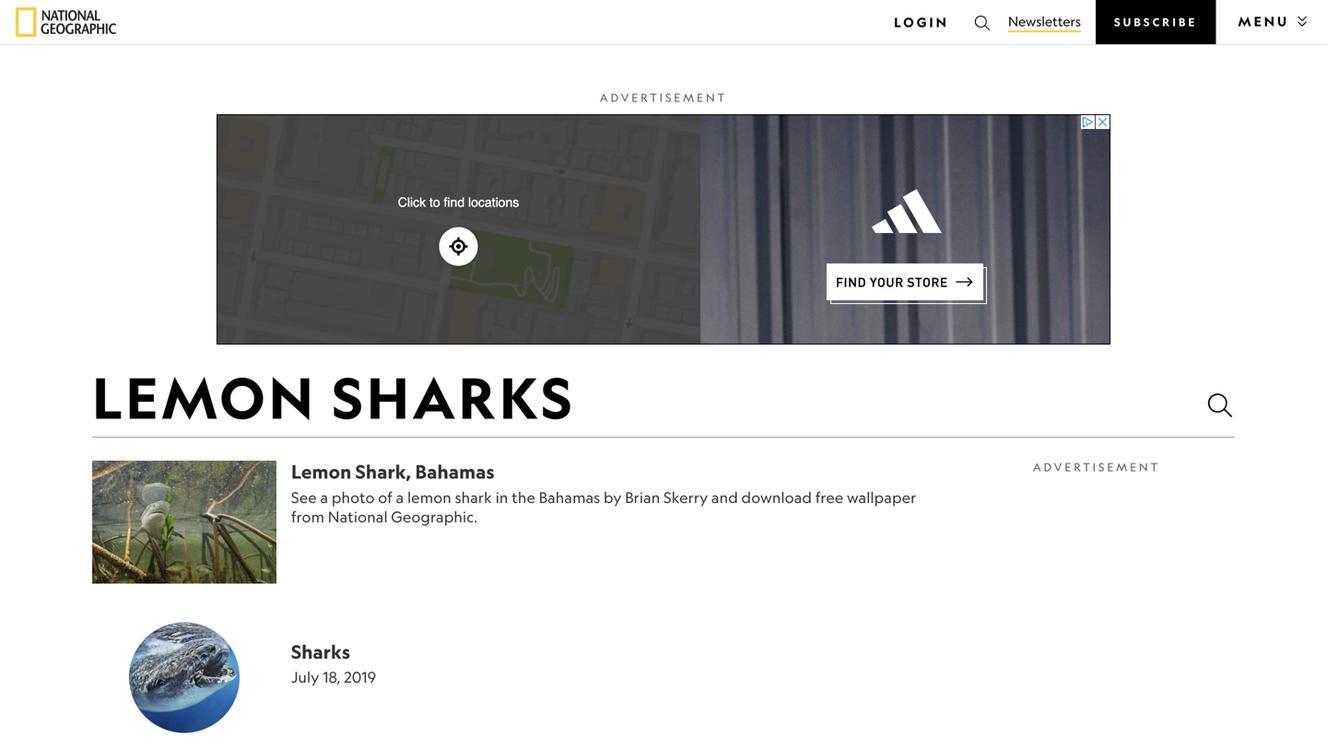Task type: vqa. For each thing, say whether or not it's contained in the screenshot.
menu icon at right top
no



Task type: locate. For each thing, give the bounding box(es) containing it.
search image
[[1206, 391, 1236, 420]]

skerry
[[664, 489, 708, 507]]

1 horizontal spatial a
[[396, 489, 404, 507]]

shark
[[455, 489, 492, 507]]

main content
[[90, 73, 1236, 750]]

None search field
[[92, 359, 1236, 437]]

1 horizontal spatial bahamas
[[539, 489, 601, 507]]

national
[[328, 508, 388, 526]]

bahamas left by
[[539, 489, 601, 507]]

bahamas up shark at bottom left
[[416, 460, 495, 484]]

lemon
[[291, 460, 352, 484]]

sharks july 18, 2019
[[291, 640, 376, 687]]

menu
[[1239, 13, 1290, 30]]

in
[[496, 489, 509, 507]]

shark,
[[356, 460, 412, 484]]

login
[[895, 14, 950, 30]]

18,
[[323, 669, 341, 687]]

search search field
[[92, 359, 1206, 437]]

bahamas
[[416, 460, 495, 484], [539, 489, 601, 507]]

geographic.
[[391, 508, 478, 526]]

0 horizontal spatial a
[[320, 489, 328, 507]]

a
[[320, 489, 328, 507], [396, 489, 404, 507]]

lemon
[[408, 489, 452, 507]]

1 a from the left
[[320, 489, 328, 507]]

0 vertical spatial bahamas
[[416, 460, 495, 484]]

a right of
[[396, 489, 404, 507]]

lemon shark, bahamas see a photo of a lemon shark in the bahamas by brian skerry and download free wallpaper from national geographic.
[[291, 460, 917, 526]]

and
[[712, 489, 739, 507]]

free
[[816, 489, 844, 507]]

a right the see
[[320, 489, 328, 507]]

0 horizontal spatial bahamas
[[416, 460, 495, 484]]



Task type: describe. For each thing, give the bounding box(es) containing it.
2 a from the left
[[396, 489, 404, 507]]

from
[[291, 508, 325, 526]]

the
[[512, 489, 536, 507]]

brian
[[625, 489, 661, 507]]

search image
[[974, 14, 992, 32]]

see
[[291, 489, 317, 507]]

newsletters
[[1009, 13, 1082, 29]]

subscribe
[[1115, 15, 1198, 29]]

national geographic logo - home image
[[16, 7, 116, 37]]

1 vertical spatial bahamas
[[539, 489, 601, 507]]

main content containing lemon shark, bahamas
[[90, 73, 1236, 750]]

sharks
[[291, 640, 351, 664]]

login button
[[887, 7, 957, 37]]

newsletters link
[[1009, 12, 1082, 32]]

2019
[[344, 669, 376, 687]]

july
[[291, 669, 319, 687]]

download
[[742, 489, 812, 507]]

by
[[604, 489, 622, 507]]

wallpaper
[[847, 489, 917, 507]]

subscribe link
[[1096, 0, 1217, 44]]

of
[[378, 489, 393, 507]]

menu button
[[1231, 6, 1312, 36]]

photo
[[332, 489, 375, 507]]

advertisement element
[[217, 114, 1111, 345]]



